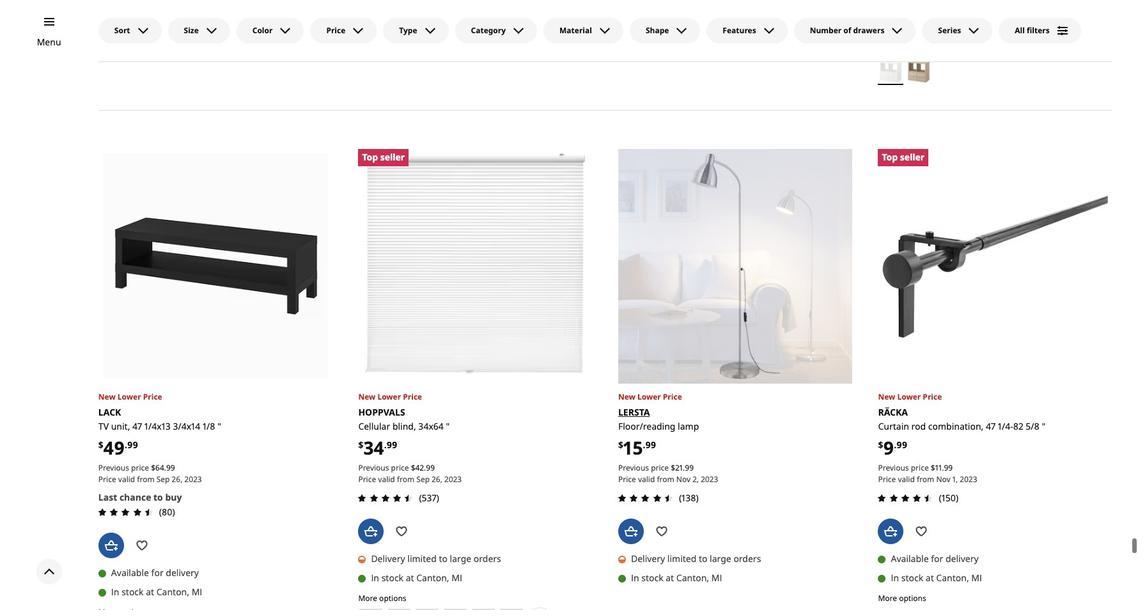 Task type: describe. For each thing, give the bounding box(es) containing it.
new for 15
[[619, 391, 636, 402]]

9
[[884, 436, 895, 460]]

99 inside new lower price lack tv unit, 47 1/4x13 3/4x14 1/8 " $ 49 . 99
[[127, 439, 138, 451]]

(138)
[[679, 492, 699, 504]]

filters
[[1027, 25, 1050, 36]]

1/8
[[203, 420, 215, 432]]

from for 34
[[397, 474, 415, 485]]

previous price $ 11 . 99 price valid from nov 1, 2023
[[879, 462, 978, 485]]

$ inside new lower price hoppvals cellular blind, 34x64 " $ 34 . 99
[[358, 439, 364, 451]]

. inside previous price $ 42 . 99 price valid from sep 26, 2023
[[424, 462, 426, 473]]

82
[[1014, 420, 1024, 432]]

chance
[[120, 491, 151, 503]]

limited down (537)
[[408, 553, 437, 565]]

lower for 9
[[898, 391, 921, 402]]

price inside "popup button"
[[327, 25, 346, 36]]

shape button
[[630, 18, 701, 44]]

2023 for 47
[[960, 474, 978, 485]]

delivery down review: 4.7 out of 5 stars. total reviews: 537 "image"
[[371, 553, 405, 565]]

sort button
[[98, 18, 162, 44]]

size button
[[168, 18, 230, 44]]

out
[[111, 24, 127, 36]]

type button
[[383, 18, 449, 44]]

2023 for 15
[[701, 474, 719, 485]]

features
[[723, 25, 757, 36]]

color button
[[237, 18, 304, 44]]

valid for 15
[[638, 474, 655, 485]]

. inside "new lower price räcka curtain rod combination, 47 1/4-82 5/8 " $ 9 . 99"
[[895, 439, 897, 451]]

räcka
[[879, 406, 908, 418]]

valid for 34
[[378, 474, 395, 485]]

price for 34
[[391, 462, 409, 473]]

previous for 34
[[358, 462, 389, 473]]

previous price $ 42 . 99 price valid from sep 26, 2023
[[358, 462, 462, 485]]

. inside 'new lower price lersta floor/reading lamp $ 15 . 99'
[[643, 439, 646, 451]]

sort
[[114, 25, 130, 36]]

cellular
[[358, 420, 390, 432]]

material
[[560, 25, 592, 36]]

menu button
[[37, 35, 61, 49]]

1,
[[953, 474, 958, 485]]

more options for 9
[[879, 593, 927, 604]]

. inside previous price $ 64 . 99 price valid from sep 26, 2023
[[164, 462, 166, 473]]

(150)
[[939, 492, 959, 504]]

features button
[[707, 18, 788, 44]]

new lower price lack tv unit, 47 1/4x13 3/4x14 1/8 " $ 49 . 99
[[98, 391, 221, 460]]

lower for 34
[[378, 391, 401, 402]]

rod
[[912, 420, 926, 432]]

color
[[253, 25, 273, 36]]

34x64
[[419, 420, 444, 432]]

top for 9
[[882, 151, 898, 163]]

delivery down (150)
[[946, 553, 979, 565]]

options for 34
[[379, 593, 407, 604]]

99 inside "new lower price räcka curtain rod combination, 47 1/4-82 5/8 " $ 9 . 99"
[[897, 439, 908, 451]]

" inside "new lower price räcka curtain rod combination, 47 1/4-82 5/8 " $ 9 . 99"
[[1042, 420, 1046, 432]]

99 inside previous price $ 11 . 99 price valid from nov 1, 2023
[[945, 462, 953, 473]]

tv
[[98, 420, 109, 432]]

shape
[[646, 25, 669, 36]]

price inside previous price $ 64 . 99 price valid from sep 26, 2023
[[98, 474, 116, 485]]

$ inside "new lower price räcka curtain rod combination, 47 1/4-82 5/8 " $ 9 . 99"
[[879, 439, 884, 451]]

99 inside previous price $ 21 . 99 price valid from nov 2, 2023
[[685, 462, 694, 473]]

" inside new lower price lack tv unit, 47 1/4x13 3/4x14 1/8 " $ 49 . 99
[[218, 420, 221, 432]]

new lower price lersta floor/reading lamp $ 15 . 99
[[619, 391, 699, 460]]

from for 49
[[137, 474, 155, 485]]

number of drawers
[[810, 25, 885, 36]]

limited up series
[[928, 5, 957, 17]]

price for 15
[[651, 462, 669, 473]]

previous for 49
[[98, 462, 129, 473]]

price inside new lower price lack tv unit, 47 1/4x13 3/4x14 1/8 " $ 49 . 99
[[143, 391, 162, 402]]

99 inside 'new lower price lersta floor/reading lamp $ 15 . 99'
[[646, 439, 657, 451]]

26, for 34
[[432, 474, 443, 485]]

34
[[364, 436, 384, 460]]

delivery down review: 4.6 out of 5 stars. total reviews: 138 image
[[631, 553, 665, 565]]

valid for 49
[[118, 474, 135, 485]]

price button
[[311, 18, 377, 44]]

99 inside new lower price hoppvals cellular blind, 34x64 " $ 34 . 99
[[387, 439, 398, 451]]

top seller for 34
[[362, 151, 405, 163]]

curtain
[[879, 420, 910, 432]]

number of drawers button
[[794, 18, 916, 44]]

series
[[939, 25, 962, 36]]

sep for 49
[[157, 474, 170, 485]]

5/8
[[1026, 420, 1040, 432]]

series button
[[923, 18, 993, 44]]

. inside previous price $ 21 . 99 price valid from nov 2, 2023
[[683, 462, 685, 473]]

2023 for 1/4x13
[[185, 474, 202, 485]]

delivery down (80) at the left bottom of the page
[[166, 567, 199, 579]]

price inside "new lower price räcka curtain rod combination, 47 1/4-82 5/8 " $ 9 . 99"
[[923, 391, 942, 402]]

last chance to buy
[[98, 491, 182, 503]]

blind,
[[393, 420, 416, 432]]

category
[[471, 25, 506, 36]]

review: 4.6 out of 5 stars. total reviews: 138 image
[[615, 491, 677, 506]]

$ inside previous price $ 21 . 99 price valid from nov 2, 2023
[[671, 462, 676, 473]]

review: 4.7 out of 5 stars. total reviews: 537 image
[[355, 491, 417, 506]]



Task type: vqa. For each thing, say whether or not it's contained in the screenshot.
34
yes



Task type: locate. For each thing, give the bounding box(es) containing it.
. up (138)
[[683, 462, 685, 473]]

of inside popup button
[[844, 25, 852, 36]]

price left 11
[[911, 462, 929, 473]]

delivery
[[111, 5, 145, 17], [891, 5, 926, 17], [631, 553, 665, 565], [371, 553, 405, 565]]

$ up the 'review: 4.5 out of 5 stars. total reviews: 150' image
[[931, 462, 936, 473]]

2023 inside previous price $ 64 . 99 price valid from sep 26, 2023
[[185, 474, 202, 485]]

lower for 49
[[118, 391, 141, 402]]

49
[[104, 435, 125, 460]]

new for 49
[[98, 391, 116, 402]]

0 horizontal spatial top
[[362, 151, 378, 163]]

99 right 9
[[897, 439, 908, 451]]

price inside previous price $ 21 . 99 price valid from nov 2, 2023
[[651, 462, 669, 473]]

out of stock at canton, mi
[[111, 24, 221, 36]]

1/4-
[[998, 420, 1014, 432]]

more options for 34
[[358, 593, 407, 604]]

seller for 9
[[901, 151, 925, 163]]

. inside new lower price hoppvals cellular blind, 34x64 " $ 34 . 99
[[384, 439, 387, 451]]

1 previous from the left
[[98, 462, 129, 473]]

price inside previous price $ 11 . 99 price valid from nov 1, 2023
[[911, 462, 929, 473]]

top
[[362, 151, 378, 163], [882, 151, 898, 163]]

2 47 from the left
[[986, 420, 996, 432]]

1 from from the left
[[137, 474, 155, 485]]

42
[[416, 462, 424, 473]]

new up lack
[[98, 391, 116, 402]]

valid up the chance
[[118, 474, 135, 485]]

valid for 9
[[898, 474, 915, 485]]

1/4x13
[[144, 420, 171, 432]]

" right 34x64
[[446, 420, 450, 432]]

combination,
[[929, 420, 984, 432]]

unit,
[[111, 420, 130, 432]]

lower
[[118, 391, 141, 402], [638, 391, 661, 402], [378, 391, 401, 402], [898, 391, 921, 402]]

$ up the last chance to buy
[[151, 462, 155, 473]]

26, for 1/8
[[172, 474, 183, 485]]

1 horizontal spatial seller
[[901, 151, 925, 163]]

from up the 'review: 4.5 out of 5 stars. total reviews: 150' image
[[917, 474, 935, 485]]

. down 'floor/reading'
[[643, 439, 646, 451]]

3 from from the left
[[397, 474, 415, 485]]

delivery up series popup button
[[891, 5, 926, 17]]

1 lower from the left
[[118, 391, 141, 402]]

lack
[[98, 406, 121, 418]]

$ inside 'new lower price lersta floor/reading lamp $ 15 . 99'
[[619, 439, 624, 451]]

4 previous from the left
[[879, 462, 909, 473]]

price inside 'new lower price lersta floor/reading lamp $ 15 . 99'
[[663, 391, 682, 402]]

delivery up sort popup button
[[111, 5, 145, 17]]

price inside previous price $ 42 . 99 price valid from sep 26, 2023
[[358, 474, 376, 485]]

delivery right type
[[426, 19, 459, 31]]

menu
[[37, 36, 61, 48]]

from up review: 4.6 out of 5 stars. total reviews: 138 image
[[657, 474, 675, 485]]

previous price $ 21 . 99 price valid from nov 2, 2023
[[619, 462, 719, 485]]

from up the last chance to buy
[[137, 474, 155, 485]]

3 new from the left
[[358, 391, 376, 402]]

new up lersta
[[619, 391, 636, 402]]

delivery limited to large orders down (138)
[[631, 553, 761, 565]]

2 sep from the left
[[417, 474, 430, 485]]

size
[[184, 25, 199, 36]]

1 sep from the left
[[157, 474, 170, 485]]

sep for 34
[[417, 474, 430, 485]]

26,
[[172, 474, 183, 485], [432, 474, 443, 485]]

$ up review: 4.6 out of 5 stars. total reviews: 138 image
[[671, 462, 676, 473]]

price inside previous price $ 42 . 99 price valid from sep 26, 2023
[[391, 462, 409, 473]]

1 horizontal spatial sep
[[417, 474, 430, 485]]

options for 9
[[900, 593, 927, 604]]

new up hoppvals
[[358, 391, 376, 402]]

lower inside 'new lower price lersta floor/reading lamp $ 15 . 99'
[[638, 391, 661, 402]]

99 right 34
[[387, 439, 398, 451]]

0 horizontal spatial nov
[[677, 474, 691, 485]]

1 new from the left
[[98, 391, 116, 402]]

2 horizontal spatial "
[[1042, 420, 1046, 432]]

price inside previous price $ 21 . 99 price valid from nov 2, 2023
[[619, 474, 636, 485]]

0 horizontal spatial top seller
[[362, 151, 405, 163]]

nov inside previous price $ 21 . 99 price valid from nov 2, 2023
[[677, 474, 691, 485]]

. down unit,
[[125, 439, 127, 451]]

all
[[1015, 25, 1025, 36]]

orders
[[214, 5, 241, 17], [994, 5, 1022, 17], [734, 553, 761, 565], [474, 553, 501, 565]]

3 lower from the left
[[378, 391, 401, 402]]

26, inside previous price $ 64 . 99 price valid from sep 26, 2023
[[172, 474, 183, 485]]

previous down 49
[[98, 462, 129, 473]]

.
[[125, 439, 127, 451], [643, 439, 646, 451], [384, 439, 387, 451], [895, 439, 897, 451], [164, 462, 166, 473], [683, 462, 685, 473], [424, 462, 426, 473], [942, 462, 945, 473]]

2 lower from the left
[[638, 391, 661, 402]]

lower inside new lower price hoppvals cellular blind, 34x64 " $ 34 . 99
[[378, 391, 401, 402]]

1 26, from the left
[[172, 474, 183, 485]]

2 26, from the left
[[432, 474, 443, 485]]

1 horizontal spatial top
[[882, 151, 898, 163]]

. down "cellular"
[[384, 439, 387, 451]]

3 2023 from the left
[[445, 474, 462, 485]]

lower for 15
[[638, 391, 661, 402]]

2 new from the left
[[619, 391, 636, 402]]

review: 4.6 out of 5 stars. total reviews: 80 image
[[95, 505, 157, 520]]

lower up räcka
[[898, 391, 921, 402]]

2 top from the left
[[882, 151, 898, 163]]

of
[[129, 24, 138, 36], [844, 25, 852, 36]]

from for 9
[[917, 474, 935, 485]]

price left 42
[[391, 462, 409, 473]]

1 valid from the left
[[118, 474, 135, 485]]

1 horizontal spatial "
[[446, 420, 450, 432]]

(80)
[[159, 506, 175, 518]]

2 nov from the left
[[937, 474, 951, 485]]

price left 21
[[651, 462, 669, 473]]

$
[[98, 439, 104, 451], [619, 439, 624, 451], [358, 439, 364, 451], [879, 439, 884, 451], [151, 462, 155, 473], [671, 462, 676, 473], [411, 462, 416, 473], [931, 462, 936, 473]]

0 horizontal spatial "
[[218, 420, 221, 432]]

4 new from the left
[[879, 391, 896, 402]]

canton,
[[175, 24, 208, 36], [677, 24, 710, 36], [937, 24, 970, 36], [417, 38, 449, 50], [677, 572, 710, 584], [417, 572, 449, 584], [937, 572, 970, 584], [157, 586, 189, 598]]

price left 64
[[131, 462, 149, 473]]

. inside previous price $ 11 . 99 price valid from nov 1, 2023
[[942, 462, 945, 473]]

previous for 15
[[619, 462, 649, 473]]

more for 9
[[879, 593, 898, 604]]

more for 34
[[358, 593, 377, 604]]

from up review: 4.7 out of 5 stars. total reviews: 537 "image"
[[397, 474, 415, 485]]

from inside previous price $ 42 . 99 price valid from sep 26, 2023
[[397, 474, 415, 485]]

$ inside previous price $ 11 . 99 price valid from nov 1, 2023
[[931, 462, 936, 473]]

1 horizontal spatial of
[[844, 25, 852, 36]]

$ down curtain
[[879, 439, 884, 451]]

previous down 34
[[358, 462, 389, 473]]

15
[[624, 435, 643, 460]]

previous
[[98, 462, 129, 473], [619, 462, 649, 473], [358, 462, 389, 473], [879, 462, 909, 473]]

delivery limited to large orders up out of stock at canton, mi
[[111, 5, 241, 17]]

review: 4.5 out of 5 stars. total reviews: 150 image
[[875, 491, 937, 506]]

3 " from the left
[[1042, 420, 1046, 432]]

1 nov from the left
[[677, 474, 691, 485]]

valid inside previous price $ 42 . 99 price valid from sep 26, 2023
[[378, 474, 395, 485]]

. up buy at the bottom left
[[164, 462, 166, 473]]

lower up lack
[[118, 391, 141, 402]]

limited
[[148, 5, 177, 17], [928, 5, 957, 17], [668, 553, 697, 565], [408, 553, 437, 565]]

new for 34
[[358, 391, 376, 402]]

47 inside new lower price lack tv unit, 47 1/4x13 3/4x14 1/8 " $ 49 . 99
[[132, 420, 142, 432]]

"
[[218, 420, 221, 432], [446, 420, 450, 432], [1042, 420, 1046, 432]]

price inside previous price $ 64 . 99 price valid from sep 26, 2023
[[131, 462, 149, 473]]

of left drawers
[[844, 25, 852, 36]]

2023 inside previous price $ 11 . 99 price valid from nov 1, 2023
[[960, 474, 978, 485]]

1 " from the left
[[218, 420, 221, 432]]

seller for 34
[[380, 151, 405, 163]]

lower inside "new lower price räcka curtain rod combination, 47 1/4-82 5/8 " $ 9 . 99"
[[898, 391, 921, 402]]

" right 5/8
[[1042, 420, 1046, 432]]

0 horizontal spatial sep
[[157, 474, 170, 485]]

99 right 15
[[646, 439, 657, 451]]

1 seller from the left
[[380, 151, 405, 163]]

2 price from the left
[[651, 462, 669, 473]]

new inside 'new lower price lersta floor/reading lamp $ 15 . 99'
[[619, 391, 636, 402]]

from inside previous price $ 64 . 99 price valid from sep 26, 2023
[[137, 474, 155, 485]]

sep inside previous price $ 64 . 99 price valid from sep 26, 2023
[[157, 474, 170, 485]]

nov
[[677, 474, 691, 485], [937, 474, 951, 485]]

99 right 64
[[166, 462, 175, 473]]

limited down (138)
[[668, 553, 697, 565]]

1 horizontal spatial 26,
[[432, 474, 443, 485]]

more options
[[879, 45, 927, 56], [358, 593, 407, 604], [879, 593, 927, 604]]

valid inside previous price $ 21 . 99 price valid from nov 2, 2023
[[638, 474, 655, 485]]

drawers
[[854, 25, 885, 36]]

lamp
[[678, 420, 699, 432]]

top seller
[[362, 151, 405, 163], [882, 151, 925, 163]]

0 horizontal spatial of
[[129, 24, 138, 36]]

new
[[98, 391, 116, 402], [619, 391, 636, 402], [358, 391, 376, 402], [879, 391, 896, 402]]

price
[[131, 462, 149, 473], [651, 462, 669, 473], [391, 462, 409, 473], [911, 462, 929, 473]]

sep down 64
[[157, 474, 170, 485]]

99
[[127, 439, 138, 451], [646, 439, 657, 451], [387, 439, 398, 451], [897, 439, 908, 451], [166, 462, 175, 473], [685, 462, 694, 473], [426, 462, 435, 473], [945, 462, 953, 473]]

all filters
[[1015, 25, 1050, 36]]

3/4x14
[[173, 420, 200, 432]]

available
[[631, 5, 669, 17], [371, 19, 409, 31], [891, 553, 929, 565], [111, 567, 149, 579]]

top for 34
[[362, 151, 378, 163]]

4 from from the left
[[917, 474, 935, 485]]

buy
[[165, 491, 182, 503]]

previous inside previous price $ 11 . 99 price valid from nov 1, 2023
[[879, 462, 909, 473]]

type
[[399, 25, 417, 36]]

2 valid from the left
[[638, 474, 655, 485]]

1 2023 from the left
[[185, 474, 202, 485]]

of for drawers
[[844, 25, 852, 36]]

99 inside previous price $ 64 . 99 price valid from sep 26, 2023
[[166, 462, 175, 473]]

nov for 9
[[937, 474, 951, 485]]

last
[[98, 491, 117, 503]]

sep
[[157, 474, 170, 485], [417, 474, 430, 485]]

4 lower from the left
[[898, 391, 921, 402]]

" inside new lower price hoppvals cellular blind, 34x64 " $ 34 . 99
[[446, 420, 450, 432]]

large
[[190, 5, 212, 17], [970, 5, 992, 17], [710, 553, 732, 565], [450, 553, 472, 565]]

previous down 15
[[619, 462, 649, 473]]

new inside "new lower price räcka curtain rod combination, 47 1/4-82 5/8 " $ 9 . 99"
[[879, 391, 896, 402]]

26, up buy at the bottom left
[[172, 474, 183, 485]]

from for 15
[[657, 474, 675, 485]]

47 inside "new lower price räcka curtain rod combination, 47 1/4-82 5/8 " $ 9 . 99"
[[986, 420, 996, 432]]

delivery limited to large orders down (537)
[[371, 553, 501, 565]]

seller
[[380, 151, 405, 163], [901, 151, 925, 163]]

1 horizontal spatial 47
[[986, 420, 996, 432]]

previous for 9
[[879, 462, 909, 473]]

delivery
[[686, 5, 719, 17], [426, 19, 459, 31], [946, 553, 979, 565], [166, 567, 199, 579]]

26, up (537)
[[432, 474, 443, 485]]

2 seller from the left
[[901, 151, 925, 163]]

3 valid from the left
[[378, 474, 395, 485]]

2 2023 from the left
[[701, 474, 719, 485]]

lersta
[[619, 406, 650, 418]]

$ inside new lower price lack tv unit, 47 1/4x13 3/4x14 1/8 " $ 49 . 99
[[98, 439, 104, 451]]

$ up review: 4.7 out of 5 stars. total reviews: 537 "image"
[[411, 462, 416, 473]]

4 valid from the left
[[898, 474, 915, 485]]

. up (537)
[[424, 462, 426, 473]]

. inside new lower price lack tv unit, 47 1/4x13 3/4x14 1/8 " $ 49 . 99
[[125, 439, 127, 451]]

2 top seller from the left
[[882, 151, 925, 163]]

delivery limited to large orders
[[111, 5, 241, 17], [891, 5, 1022, 17], [631, 553, 761, 565], [371, 553, 501, 565]]

99 right 21
[[685, 462, 694, 473]]

2 from from the left
[[657, 474, 675, 485]]

valid
[[118, 474, 135, 485], [638, 474, 655, 485], [378, 474, 395, 485], [898, 474, 915, 485]]

1 horizontal spatial nov
[[937, 474, 951, 485]]

top seller for 9
[[882, 151, 925, 163]]

2,
[[693, 474, 699, 485]]

valid inside previous price $ 11 . 99 price valid from nov 1, 2023
[[898, 474, 915, 485]]

delivery up shape "popup button"
[[686, 5, 719, 17]]

0 horizontal spatial 26,
[[172, 474, 183, 485]]

options
[[900, 45, 927, 56], [379, 593, 407, 604], [900, 593, 927, 604]]

" right 1/8
[[218, 420, 221, 432]]

from inside previous price $ 21 . 99 price valid from nov 2, 2023
[[657, 474, 675, 485]]

hoppvals
[[358, 406, 405, 418]]

64
[[155, 462, 164, 473]]

$ down 'floor/reading'
[[619, 439, 624, 451]]

26, inside previous price $ 42 . 99 price valid from sep 26, 2023
[[432, 474, 443, 485]]

47 left 1/4- on the right bottom
[[986, 420, 996, 432]]

in
[[631, 24, 639, 36], [891, 24, 900, 36], [371, 38, 379, 50], [631, 572, 639, 584], [371, 572, 379, 584], [891, 572, 900, 584], [111, 586, 119, 598]]

previous inside previous price $ 21 . 99 price valid from nov 2, 2023
[[619, 462, 649, 473]]

new for 9
[[879, 391, 896, 402]]

delivery limited to large orders up series popup button
[[891, 5, 1022, 17]]

price
[[327, 25, 346, 36], [143, 391, 162, 402], [663, 391, 682, 402], [403, 391, 422, 402], [923, 391, 942, 402], [98, 474, 116, 485], [619, 474, 636, 485], [358, 474, 376, 485], [879, 474, 896, 485]]

price inside new lower price hoppvals cellular blind, 34x64 " $ 34 . 99
[[403, 391, 422, 402]]

new lower price räcka curtain rod combination, 47 1/4-82 5/8 " $ 9 . 99
[[879, 391, 1046, 460]]

2023
[[185, 474, 202, 485], [701, 474, 719, 485], [445, 474, 462, 485], [960, 474, 978, 485]]

price for 9
[[911, 462, 929, 473]]

2023 for "
[[445, 474, 462, 485]]

of right out
[[129, 24, 138, 36]]

from
[[137, 474, 155, 485], [657, 474, 675, 485], [397, 474, 415, 485], [917, 474, 935, 485]]

price for 49
[[131, 462, 149, 473]]

nov for 15
[[677, 474, 691, 485]]

3 price from the left
[[391, 462, 409, 473]]

99 right 11
[[945, 462, 953, 473]]

21
[[676, 462, 683, 473]]

valid up review: 4.7 out of 5 stars. total reviews: 537 "image"
[[378, 474, 395, 485]]

new up räcka
[[879, 391, 896, 402]]

lower up hoppvals
[[378, 391, 401, 402]]

category button
[[455, 18, 537, 44]]

$ inside previous price $ 64 . 99 price valid from sep 26, 2023
[[151, 462, 155, 473]]

price inside previous price $ 11 . 99 price valid from nov 1, 2023
[[879, 474, 896, 485]]

stock
[[140, 24, 162, 36], [642, 24, 664, 36], [902, 24, 924, 36], [382, 38, 404, 50], [642, 572, 664, 584], [382, 572, 404, 584], [902, 572, 924, 584], [122, 586, 144, 598]]

1 top from the left
[[362, 151, 378, 163]]

11
[[936, 462, 942, 473]]

previous inside previous price $ 64 . 99 price valid from sep 26, 2023
[[98, 462, 129, 473]]

sep inside previous price $ 42 . 99 price valid from sep 26, 2023
[[417, 474, 430, 485]]

99 inside previous price $ 42 . 99 price valid from sep 26, 2023
[[426, 462, 435, 473]]

nov left 1,
[[937, 474, 951, 485]]

all filters button
[[999, 18, 1082, 44]]

0 horizontal spatial seller
[[380, 151, 405, 163]]

valid inside previous price $ 64 . 99 price valid from sep 26, 2023
[[118, 474, 135, 485]]

previous inside previous price $ 42 . 99 price valid from sep 26, 2023
[[358, 462, 389, 473]]

99 right 49
[[127, 439, 138, 451]]

lower up lersta
[[638, 391, 661, 402]]

new inside new lower price hoppvals cellular blind, 34x64 " $ 34 . 99
[[358, 391, 376, 402]]

$ down "cellular"
[[358, 439, 364, 451]]

in stock at canton, mi
[[631, 24, 723, 36], [891, 24, 983, 36], [371, 38, 462, 50], [631, 572, 723, 584], [371, 572, 462, 584], [891, 572, 983, 584], [111, 586, 202, 598]]

0 horizontal spatial 47
[[132, 420, 142, 432]]

nov inside previous price $ 11 . 99 price valid from nov 1, 2023
[[937, 474, 951, 485]]

2023 inside previous price $ 21 . 99 price valid from nov 2, 2023
[[701, 474, 719, 485]]

previous down 9
[[879, 462, 909, 473]]

material button
[[544, 18, 624, 44]]

47
[[132, 420, 142, 432], [986, 420, 996, 432]]

1 47 from the left
[[132, 420, 142, 432]]

2023 inside previous price $ 42 . 99 price valid from sep 26, 2023
[[445, 474, 462, 485]]

nov left 2,
[[677, 474, 691, 485]]

1 horizontal spatial top seller
[[882, 151, 925, 163]]

3 previous from the left
[[358, 462, 389, 473]]

99 right 42
[[426, 462, 435, 473]]

previous price $ 64 . 99 price valid from sep 26, 2023
[[98, 462, 202, 485]]

limited up out of stock at canton, mi
[[148, 5, 177, 17]]

from inside previous price $ 11 . 99 price valid from nov 1, 2023
[[917, 474, 935, 485]]

at
[[164, 24, 173, 36], [666, 24, 674, 36], [926, 24, 934, 36], [406, 38, 414, 50], [666, 572, 674, 584], [406, 572, 414, 584], [926, 572, 934, 584], [146, 586, 154, 598]]

2 previous from the left
[[619, 462, 649, 473]]

$ inside previous price $ 42 . 99 price valid from sep 26, 2023
[[411, 462, 416, 473]]

2 " from the left
[[446, 420, 450, 432]]

valid up review: 4.6 out of 5 stars. total reviews: 138 image
[[638, 474, 655, 485]]

lower inside new lower price lack tv unit, 47 1/4x13 3/4x14 1/8 " $ 49 . 99
[[118, 391, 141, 402]]

for
[[671, 5, 684, 17], [411, 19, 424, 31], [932, 553, 944, 565], [151, 567, 164, 579]]

new lower price hoppvals cellular blind, 34x64 " $ 34 . 99
[[358, 391, 450, 460]]

47 right unit,
[[132, 420, 142, 432]]

(537)
[[419, 492, 439, 504]]

4 price from the left
[[911, 462, 929, 473]]

$ down tv
[[98, 439, 104, 451]]

valid up the 'review: 4.5 out of 5 stars. total reviews: 150' image
[[898, 474, 915, 485]]

more
[[879, 45, 898, 56], [358, 593, 377, 604], [879, 593, 898, 604]]

of for stock
[[129, 24, 138, 36]]

1 top seller from the left
[[362, 151, 405, 163]]

. down curtain
[[895, 439, 897, 451]]

sep down 42
[[417, 474, 430, 485]]

1 price from the left
[[131, 462, 149, 473]]

number
[[810, 25, 842, 36]]

new inside new lower price lack tv unit, 47 1/4x13 3/4x14 1/8 " $ 49 . 99
[[98, 391, 116, 402]]

floor/reading
[[619, 420, 676, 432]]

4 2023 from the left
[[960, 474, 978, 485]]

. up (150)
[[942, 462, 945, 473]]



